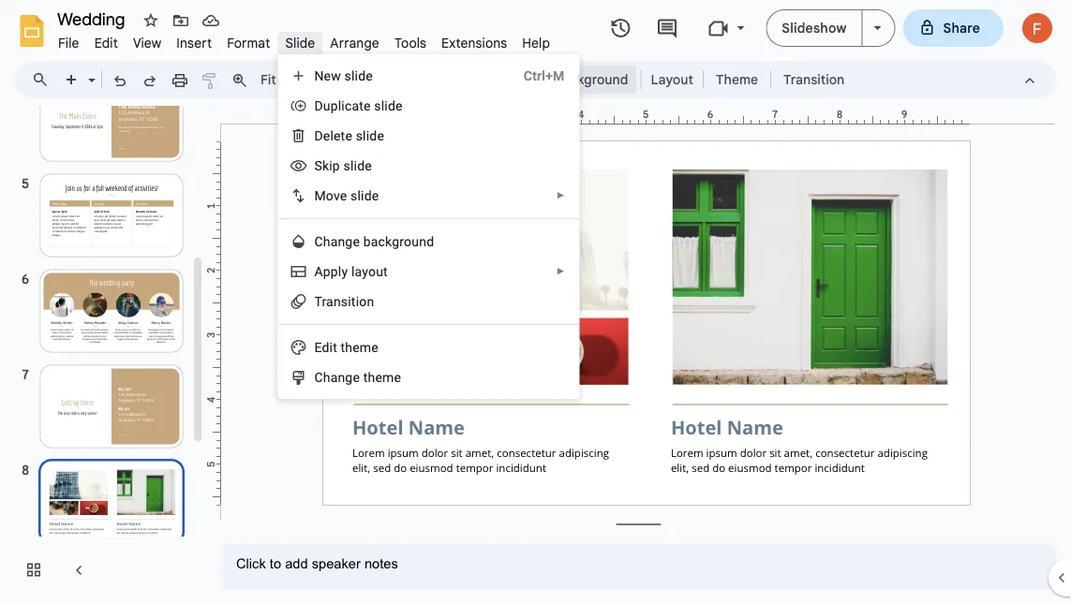 Task type: describe. For each thing, give the bounding box(es) containing it.
kip
[[322, 158, 340, 173]]

s
[[314, 158, 322, 173]]

edit for edit the m e
[[314, 340, 337, 355]]

slide for n ew slide
[[345, 68, 373, 83]]

ansition
[[326, 294, 374, 309]]

help
[[522, 35, 550, 51]]

slide for s kip slide
[[344, 158, 372, 173]]

help menu item
[[515, 32, 558, 54]]

background
[[554, 71, 629, 88]]

arrange
[[330, 35, 380, 51]]

view menu item
[[126, 32, 169, 54]]

layout
[[651, 71, 694, 88]]

Zoom text field
[[258, 67, 310, 93]]

slide for d uplicate slide
[[374, 98, 403, 113]]

layout button
[[645, 66, 699, 94]]

t r ansition
[[314, 294, 374, 309]]

extensions menu item
[[434, 32, 515, 54]]

t
[[363, 370, 368, 385]]

slide right the lete
[[356, 128, 384, 143]]

ew
[[324, 68, 341, 83]]

Menus field
[[23, 67, 65, 93]]

v
[[334, 188, 340, 203]]

transition button
[[775, 66, 853, 94]]

change t heme
[[314, 370, 401, 385]]

theme button
[[708, 66, 767, 94]]

1 horizontal spatial e
[[340, 188, 347, 203]]

lete
[[330, 128, 353, 143]]

r
[[322, 294, 326, 309]]

mo v e slide
[[314, 188, 379, 203]]

a
[[314, 264, 323, 279]]

layout
[[352, 264, 388, 279]]

Star checkbox
[[138, 8, 164, 34]]

background button
[[546, 66, 637, 94]]

slide right v
[[351, 188, 379, 203]]

0 vertical spatial e
[[323, 128, 330, 143]]

edit menu item
[[87, 32, 126, 54]]

change background b element
[[314, 234, 440, 249]]

n
[[314, 68, 324, 83]]

slide
[[285, 35, 315, 51]]

theme
[[716, 71, 759, 88]]

duplicate slide d element
[[314, 98, 408, 113]]

insert
[[177, 35, 212, 51]]

format menu item
[[220, 32, 278, 54]]



Task type: locate. For each thing, give the bounding box(es) containing it.
share
[[944, 20, 981, 36]]

change b ackground
[[314, 234, 434, 249]]

move slide v element
[[314, 188, 385, 203]]

d
[[314, 98, 323, 113], [314, 128, 323, 143]]

d for uplicate
[[314, 98, 323, 113]]

edit for edit
[[94, 35, 118, 51]]

uplicate
[[323, 98, 371, 113]]

1 vertical spatial ►
[[556, 266, 566, 277]]

0 vertical spatial d
[[314, 98, 323, 113]]

application containing slideshow
[[0, 0, 1072, 605]]

file menu item
[[51, 32, 87, 54]]

change
[[314, 234, 360, 249], [314, 370, 360, 385]]

1 vertical spatial edit
[[314, 340, 337, 355]]

menu bar
[[51, 24, 558, 55]]

ctrl+m
[[524, 68, 565, 83]]

change for change b ackground
[[314, 234, 360, 249]]

►
[[556, 190, 566, 201], [556, 266, 566, 277]]

slide right ew
[[345, 68, 373, 83]]

application
[[0, 0, 1072, 605]]

edit left the
[[314, 340, 337, 355]]

e
[[323, 128, 330, 143], [340, 188, 347, 203], [372, 340, 379, 355]]

2 d from the top
[[314, 128, 323, 143]]

share button
[[903, 9, 1004, 47]]

menu bar banner
[[0, 0, 1072, 605]]

menu bar inside menu bar banner
[[51, 24, 558, 55]]

0 vertical spatial edit
[[94, 35, 118, 51]]

edit
[[94, 35, 118, 51], [314, 340, 337, 355]]

e up kip at the left top of the page
[[323, 128, 330, 143]]

change left b
[[314, 234, 360, 249]]

b
[[363, 234, 371, 249]]

tools menu item
[[387, 32, 434, 54]]

e right mo
[[340, 188, 347, 203]]

a pply layout
[[314, 264, 388, 279]]

2 horizontal spatial e
[[372, 340, 379, 355]]

navigation
[[0, 73, 206, 605]]

slide menu item
[[278, 32, 323, 54]]

m
[[360, 340, 372, 355]]

change left t at the left of page
[[314, 370, 360, 385]]

1 change from the top
[[314, 234, 360, 249]]

slideshow button
[[766, 9, 863, 47]]

0 vertical spatial change
[[314, 234, 360, 249]]

menu inside application
[[278, 54, 580, 399]]

tools
[[395, 35, 427, 51]]

1 vertical spatial d
[[314, 128, 323, 143]]

menu containing n
[[278, 54, 580, 399]]

pply
[[323, 264, 348, 279]]

2 change from the top
[[314, 370, 360, 385]]

ctrl+m element
[[501, 67, 565, 85]]

2 vertical spatial e
[[372, 340, 379, 355]]

edit inside menu item
[[94, 35, 118, 51]]

► for a pply layout
[[556, 266, 566, 277]]

edit theme m element
[[314, 340, 384, 355]]

d uplicate slide
[[314, 98, 403, 113]]

extensions
[[442, 35, 507, 51]]

0 horizontal spatial e
[[323, 128, 330, 143]]

s kip slide
[[314, 158, 372, 173]]

view
[[133, 35, 162, 51]]

slide
[[345, 68, 373, 83], [374, 98, 403, 113], [356, 128, 384, 143], [344, 158, 372, 173], [351, 188, 379, 203]]

► for e slide
[[556, 190, 566, 201]]

1 d from the top
[[314, 98, 323, 113]]

ackground
[[371, 234, 434, 249]]

heme
[[368, 370, 401, 385]]

d down the n
[[314, 98, 323, 113]]

delete slide e element
[[314, 128, 390, 143]]

the
[[341, 340, 360, 355]]

new slide n element
[[314, 68, 379, 83]]

1 vertical spatial e
[[340, 188, 347, 203]]

d for e
[[314, 128, 323, 143]]

edit the m e
[[314, 340, 379, 355]]

t
[[314, 294, 322, 309]]

n ew slide
[[314, 68, 373, 83]]

slideshow
[[782, 20, 847, 36]]

2 ► from the top
[[556, 266, 566, 277]]

edit down rename text box
[[94, 35, 118, 51]]

Zoom field
[[255, 67, 329, 94]]

1 horizontal spatial edit
[[314, 340, 337, 355]]

transition
[[784, 71, 845, 88]]

1 vertical spatial change
[[314, 370, 360, 385]]

menu bar containing file
[[51, 24, 558, 55]]

presentation options image
[[874, 26, 882, 30]]

file
[[58, 35, 79, 51]]

new slide with layout image
[[83, 68, 96, 74]]

slide right uplicate
[[374, 98, 403, 113]]

menu
[[278, 54, 580, 399]]

e right the
[[372, 340, 379, 355]]

Rename text field
[[51, 8, 136, 30]]

slide right kip at the left top of the page
[[344, 158, 372, 173]]

navigation inside application
[[0, 73, 206, 605]]

main toolbar
[[55, 66, 854, 94]]

change for change t heme
[[314, 370, 360, 385]]

transition r element
[[314, 294, 380, 309]]

edit inside menu
[[314, 340, 337, 355]]

1 ► from the top
[[556, 190, 566, 201]]

0 vertical spatial ►
[[556, 190, 566, 201]]

d left the lete
[[314, 128, 323, 143]]

apply layout a element
[[314, 264, 394, 279]]

insert menu item
[[169, 32, 220, 54]]

change theme t element
[[314, 370, 407, 385]]

d e lete slide
[[314, 128, 384, 143]]

format
[[227, 35, 270, 51]]

skip slide s element
[[314, 158, 378, 173]]

mo
[[314, 188, 334, 203]]

0 horizontal spatial edit
[[94, 35, 118, 51]]

arrange menu item
[[323, 32, 387, 54]]



Task type: vqa. For each thing, say whether or not it's contained in the screenshot.


